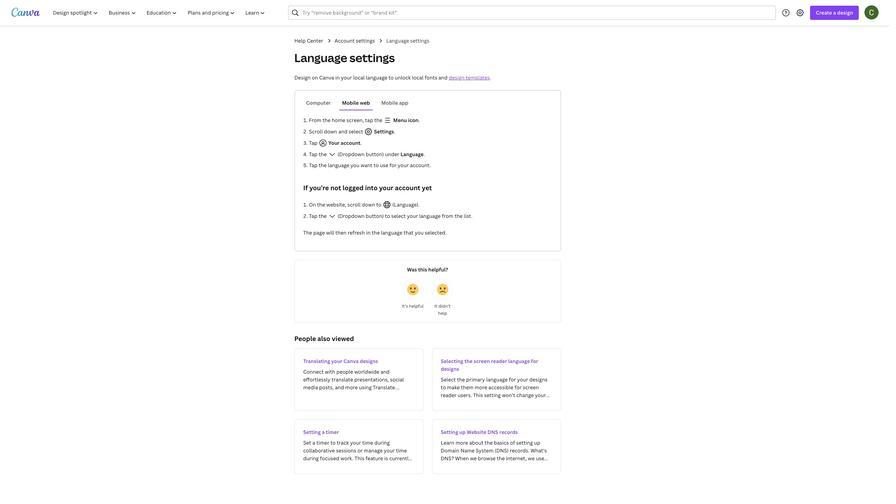 Task type: vqa. For each thing, say whether or not it's contained in the screenshot.
Mobile related to Mobile app
yes



Task type: describe. For each thing, give the bounding box(es) containing it.
2 local from the left
[[412, 74, 424, 81]]

app
[[399, 100, 409, 106]]

on
[[309, 202, 316, 208]]

0 vertical spatial account
[[341, 140, 360, 146]]

to down into
[[376, 202, 382, 208]]

to left unlock
[[389, 74, 394, 81]]

1 vertical spatial language settings
[[294, 50, 395, 65]]

1 horizontal spatial account
[[395, 184, 420, 192]]

templates
[[466, 74, 490, 81]]

then
[[336, 230, 347, 236]]

menu icon
[[392, 117, 419, 124]]

0 vertical spatial down
[[324, 128, 337, 135]]

for inside selecting the screen reader language for designs
[[531, 358, 538, 365]]

help center link
[[294, 37, 323, 45]]

canva for designs
[[344, 358, 359, 365]]

the inside selecting the screen reader language for designs
[[465, 358, 473, 365]]

account settings
[[335, 37, 375, 44]]

language left that
[[381, 230, 403, 236]]

(dropdown for (dropdown button) under language .
[[338, 151, 365, 158]]

if
[[303, 184, 308, 192]]

you're
[[309, 184, 329, 192]]

page
[[313, 230, 325, 236]]

reader
[[491, 358, 507, 365]]

settings
[[373, 128, 394, 135]]

the
[[303, 230, 312, 236]]

tap for (dropdown button) to select your language from the list.
[[309, 213, 318, 220]]

your right translating
[[331, 358, 342, 365]]

timer
[[326, 429, 339, 436]]

settings for account settings link
[[356, 37, 375, 44]]

settings for "language settings" link
[[410, 37, 430, 44]]

translating your canva designs link
[[294, 349, 424, 412]]

select for and
[[349, 128, 363, 135]]

help center
[[294, 37, 323, 44]]

create
[[816, 9, 832, 16]]

designs inside translating your canva designs link
[[360, 358, 378, 365]]

translating
[[303, 358, 330, 365]]

(language).
[[392, 202, 420, 208]]

😔 image
[[437, 284, 448, 296]]

1 local from the left
[[353, 74, 365, 81]]

screen,
[[347, 117, 364, 124]]

your down (language).
[[407, 213, 418, 220]]

design on canva in your local language to unlock local fonts and design templates .
[[294, 74, 491, 81]]

1 vertical spatial and
[[339, 128, 348, 135]]

this
[[418, 267, 427, 273]]

tap
[[365, 117, 373, 124]]

1 vertical spatial design
[[449, 74, 465, 81]]

mobile web button
[[339, 96, 373, 110]]

on the website, scroll down to
[[309, 202, 383, 208]]

language left unlock
[[366, 74, 387, 81]]

(dropdown button) to select your language from the list.
[[338, 213, 473, 220]]

to up the page will then refresh in the language that you selected.
[[385, 213, 390, 220]]

it's
[[402, 304, 408, 310]]

design inside 'dropdown button'
[[838, 9, 853, 16]]

a for create
[[834, 9, 836, 16]]

viewed
[[332, 335, 354, 343]]

1 horizontal spatial down
[[362, 202, 375, 208]]

from the home screen, tap the
[[309, 117, 384, 124]]

scroll
[[309, 128, 323, 135]]

selecting
[[441, 358, 463, 365]]

it
[[435, 304, 438, 310]]

. for settings
[[394, 128, 395, 135]]

mobile for mobile web
[[342, 100, 359, 106]]

helpful?
[[429, 267, 448, 273]]

menu
[[393, 117, 407, 124]]

scroll
[[348, 202, 361, 208]]

language up selected.
[[419, 213, 441, 220]]

tap for (dropdown button) under
[[309, 151, 318, 158]]

selecting the screen reader language for designs link
[[432, 349, 561, 412]]

home
[[332, 117, 345, 124]]

select for to
[[391, 213, 406, 220]]

setting a timer
[[303, 429, 339, 436]]

1 horizontal spatial in
[[366, 230, 371, 236]]

web
[[360, 100, 370, 106]]

also
[[318, 335, 330, 343]]

tap the language you want to use for your account.
[[309, 162, 431, 169]]

language up 'not' at left
[[328, 162, 349, 169]]

setting a timer link
[[294, 420, 424, 475]]

translating your canva designs
[[303, 358, 378, 365]]

center
[[307, 37, 323, 44]]

🙂 image
[[407, 284, 419, 296]]

language inside selecting the screen reader language for designs
[[508, 358, 530, 365]]

fonts
[[425, 74, 437, 81]]

account.
[[410, 162, 431, 169]]

records
[[500, 429, 518, 436]]

0 vertical spatial you
[[351, 162, 360, 169]]

was
[[407, 267, 417, 273]]

account settings link
[[335, 37, 375, 45]]

language settings link
[[386, 37, 430, 45]]

on
[[312, 74, 318, 81]]

helpful
[[409, 304, 424, 310]]

your up mobile web
[[341, 74, 352, 81]]

the right from
[[323, 117, 331, 124]]

computer button
[[303, 96, 334, 110]]

selected.
[[425, 230, 447, 236]]

the right on
[[317, 202, 325, 208]]

it didn't help
[[435, 304, 451, 317]]

0 horizontal spatial in
[[335, 74, 340, 81]]

your account
[[327, 140, 360, 146]]

into
[[365, 184, 378, 192]]

the left list.
[[455, 213, 463, 220]]

your
[[329, 140, 340, 146]]

mobile app
[[381, 100, 409, 106]]

3 tap from the top
[[309, 162, 318, 169]]

people also viewed
[[294, 335, 354, 343]]

designs inside selecting the screen reader language for designs
[[441, 366, 459, 373]]



Task type: locate. For each thing, give the bounding box(es) containing it.
canva
[[319, 74, 334, 81], [344, 358, 359, 365]]

setting left up
[[441, 429, 458, 436]]

and
[[439, 74, 448, 81], [339, 128, 348, 135]]

(dropdown down your account
[[338, 151, 365, 158]]

1 vertical spatial for
[[531, 358, 538, 365]]

dns
[[488, 429, 498, 436]]

0 vertical spatial for
[[390, 162, 397, 169]]

1 horizontal spatial setting
[[441, 429, 458, 436]]

down up your
[[324, 128, 337, 135]]

and right fonts
[[439, 74, 448, 81]]

1 vertical spatial select
[[391, 213, 406, 220]]

a for setting
[[322, 429, 325, 436]]

button) for to
[[366, 213, 384, 220]]

0 horizontal spatial for
[[390, 162, 397, 169]]

1 vertical spatial down
[[362, 202, 375, 208]]

the
[[323, 117, 331, 124], [374, 117, 382, 124], [319, 151, 327, 158], [319, 162, 327, 169], [317, 202, 325, 208], [319, 213, 327, 220], [455, 213, 463, 220], [372, 230, 380, 236], [465, 358, 473, 365]]

4 tap from the top
[[309, 213, 318, 220]]

icon
[[408, 117, 419, 124]]

(dropdown
[[338, 151, 365, 158], [338, 213, 365, 220]]

1 button) from the top
[[366, 151, 384, 158]]

tap the down on
[[309, 213, 328, 220]]

logged
[[343, 184, 364, 192]]

1 horizontal spatial a
[[834, 9, 836, 16]]

in
[[335, 74, 340, 81], [366, 230, 371, 236]]

top level navigation element
[[48, 6, 271, 20]]

0 vertical spatial tap the
[[309, 151, 328, 158]]

use
[[380, 162, 388, 169]]

button) up the page will then refresh in the language that you selected.
[[366, 213, 384, 220]]

the up you're
[[319, 162, 327, 169]]

website,
[[326, 202, 346, 208]]

in right refresh
[[366, 230, 371, 236]]

setting up website dns records link
[[432, 420, 561, 475]]

1 vertical spatial account
[[395, 184, 420, 192]]

canva for in
[[319, 74, 334, 81]]

local
[[353, 74, 365, 81], [412, 74, 424, 81]]

1 (dropdown from the top
[[338, 151, 365, 158]]

select down (language).
[[391, 213, 406, 220]]

computer
[[306, 100, 331, 106]]

a right create
[[834, 9, 836, 16]]

select
[[349, 128, 363, 135], [391, 213, 406, 220]]

1 tap the from the top
[[309, 151, 328, 158]]

mobile left web
[[342, 100, 359, 106]]

0 vertical spatial in
[[335, 74, 340, 81]]

1 vertical spatial designs
[[441, 366, 459, 373]]

setting left timer
[[303, 429, 321, 436]]

if you're not logged into your account yet
[[303, 184, 432, 192]]

2 tap from the top
[[309, 151, 318, 158]]

1 vertical spatial (dropdown
[[338, 213, 365, 220]]

2 tap the from the top
[[309, 213, 328, 220]]

mobile for mobile app
[[381, 100, 398, 106]]

setting up website dns records
[[441, 429, 518, 436]]

1 mobile from the left
[[342, 100, 359, 106]]

from
[[442, 213, 454, 220]]

under
[[385, 151, 399, 158]]

the page will then refresh in the language that you selected.
[[303, 230, 447, 236]]

design right create
[[838, 9, 853, 16]]

canva right on
[[319, 74, 334, 81]]

1 horizontal spatial select
[[391, 213, 406, 220]]

a inside setting a timer link
[[322, 429, 325, 436]]

setting for setting a timer
[[303, 429, 321, 436]]

to
[[389, 74, 394, 81], [374, 162, 379, 169], [376, 202, 382, 208], [385, 213, 390, 220]]

design
[[294, 74, 311, 81]]

1 horizontal spatial and
[[439, 74, 448, 81]]

0 horizontal spatial designs
[[360, 358, 378, 365]]

was this helpful?
[[407, 267, 448, 273]]

1 horizontal spatial for
[[531, 358, 538, 365]]

0 horizontal spatial mobile
[[342, 100, 359, 106]]

1 vertical spatial a
[[322, 429, 325, 436]]

1 vertical spatial you
[[415, 230, 424, 236]]

1 horizontal spatial designs
[[441, 366, 459, 373]]

language
[[386, 37, 409, 44], [294, 50, 347, 65], [401, 151, 424, 158]]

select down screen,
[[349, 128, 363, 135]]

1 setting from the left
[[303, 429, 321, 436]]

you left want
[[351, 162, 360, 169]]

didn't
[[439, 304, 451, 310]]

a
[[834, 9, 836, 16], [322, 429, 325, 436]]

0 horizontal spatial setting
[[303, 429, 321, 436]]

2 setting from the left
[[441, 429, 458, 436]]

a inside create a design 'dropdown button'
[[834, 9, 836, 16]]

website
[[467, 429, 486, 436]]

language right the reader
[[508, 358, 530, 365]]

language settings
[[386, 37, 430, 44], [294, 50, 395, 65]]

the left screen
[[465, 358, 473, 365]]

for
[[390, 162, 397, 169], [531, 358, 538, 365]]

want
[[361, 162, 373, 169]]

people
[[294, 335, 316, 343]]

refresh
[[348, 230, 365, 236]]

selecting the screen reader language for designs
[[441, 358, 538, 373]]

the right refresh
[[372, 230, 380, 236]]

0 vertical spatial and
[[439, 74, 448, 81]]

0 vertical spatial button)
[[366, 151, 384, 158]]

2 (dropdown from the top
[[338, 213, 365, 220]]

that
[[404, 230, 414, 236]]

0 horizontal spatial canva
[[319, 74, 334, 81]]

mobile app button
[[379, 96, 411, 110]]

2 button) from the top
[[366, 213, 384, 220]]

mobile left app
[[381, 100, 398, 106]]

0 horizontal spatial local
[[353, 74, 365, 81]]

local left fonts
[[412, 74, 424, 81]]

button) up "tap the language you want to use for your account."
[[366, 151, 384, 158]]

not
[[331, 184, 341, 192]]

designs
[[360, 358, 378, 365], [441, 366, 459, 373]]

0 vertical spatial language
[[386, 37, 409, 44]]

account right your
[[341, 140, 360, 146]]

will
[[326, 230, 334, 236]]

from
[[309, 117, 321, 124]]

(dropdown button) under language .
[[337, 151, 425, 158]]

tap for .
[[309, 140, 319, 146]]

to left the use
[[374, 162, 379, 169]]

2 mobile from the left
[[381, 100, 398, 106]]

0 horizontal spatial account
[[341, 140, 360, 146]]

1 horizontal spatial canva
[[344, 358, 359, 365]]

tap the
[[309, 151, 328, 158], [309, 213, 328, 220]]

0 vertical spatial (dropdown
[[338, 151, 365, 158]]

account
[[335, 37, 355, 44]]

and up your account
[[339, 128, 348, 135]]

tap the for (dropdown button) to select your language from the list.
[[309, 213, 328, 220]]

account up (language).
[[395, 184, 420, 192]]

canva down viewed at the left of page
[[344, 358, 359, 365]]

create a design
[[816, 9, 853, 16]]

tap
[[309, 140, 319, 146], [309, 151, 318, 158], [309, 162, 318, 169], [309, 213, 318, 220]]

1 horizontal spatial mobile
[[381, 100, 398, 106]]

scroll down and select
[[309, 128, 364, 135]]

1 horizontal spatial local
[[412, 74, 424, 81]]

0 horizontal spatial select
[[349, 128, 363, 135]]

down
[[324, 128, 337, 135], [362, 202, 375, 208]]

1 horizontal spatial design
[[838, 9, 853, 16]]

0 vertical spatial a
[[834, 9, 836, 16]]

. for your account
[[360, 140, 362, 146]]

0 vertical spatial designs
[[360, 358, 378, 365]]

(dropdown down the scroll
[[338, 213, 365, 220]]

1 vertical spatial language
[[294, 50, 347, 65]]

the down scroll in the top of the page
[[319, 151, 327, 158]]

setting for setting up website dns records
[[441, 429, 458, 436]]

2 vertical spatial language
[[401, 151, 424, 158]]

it's helpful
[[402, 304, 424, 310]]

design left templates
[[449, 74, 465, 81]]

Try "remove background" or "brand kit" search field
[[303, 6, 772, 20]]

yet
[[422, 184, 432, 192]]

mobile web
[[342, 100, 370, 106]]

0 horizontal spatial and
[[339, 128, 348, 135]]

. for menu icon
[[419, 117, 420, 124]]

your right into
[[379, 184, 394, 192]]

1 tap from the top
[[309, 140, 319, 146]]

1 vertical spatial canva
[[344, 358, 359, 365]]

down right the scroll
[[362, 202, 375, 208]]

list.
[[464, 213, 473, 220]]

your
[[341, 74, 352, 81], [398, 162, 409, 169], [379, 184, 394, 192], [407, 213, 418, 220], [331, 358, 342, 365]]

0 horizontal spatial a
[[322, 429, 325, 436]]

a left timer
[[322, 429, 325, 436]]

1 vertical spatial in
[[366, 230, 371, 236]]

tap the for (dropdown button) under
[[309, 151, 328, 158]]

help
[[294, 37, 306, 44]]

help
[[438, 311, 447, 317]]

design templates link
[[449, 74, 490, 81]]

your down under
[[398, 162, 409, 169]]

local up mobile web
[[353, 74, 365, 81]]

0 vertical spatial canva
[[319, 74, 334, 81]]

in right on
[[335, 74, 340, 81]]

setting
[[303, 429, 321, 436], [441, 429, 458, 436]]

the right tap on the top of page
[[374, 117, 382, 124]]

tap the down scroll in the top of the page
[[309, 151, 328, 158]]

unlock
[[395, 74, 411, 81]]

0 horizontal spatial design
[[449, 74, 465, 81]]

up
[[459, 429, 466, 436]]

1 horizontal spatial you
[[415, 230, 424, 236]]

0 vertical spatial select
[[349, 128, 363, 135]]

language
[[366, 74, 387, 81], [328, 162, 349, 169], [419, 213, 441, 220], [381, 230, 403, 236], [508, 358, 530, 365]]

you right that
[[415, 230, 424, 236]]

button) for under
[[366, 151, 384, 158]]

create a design button
[[811, 6, 859, 20]]

0 horizontal spatial you
[[351, 162, 360, 169]]

design
[[838, 9, 853, 16], [449, 74, 465, 81]]

christina overa image
[[865, 5, 879, 19]]

0 horizontal spatial down
[[324, 128, 337, 135]]

(dropdown for (dropdown button) to select your language from the list.
[[338, 213, 365, 220]]

screen
[[474, 358, 490, 365]]

1 vertical spatial tap the
[[309, 213, 328, 220]]

the up page
[[319, 213, 327, 220]]

0 vertical spatial language settings
[[386, 37, 430, 44]]

0 vertical spatial design
[[838, 9, 853, 16]]

1 vertical spatial button)
[[366, 213, 384, 220]]



